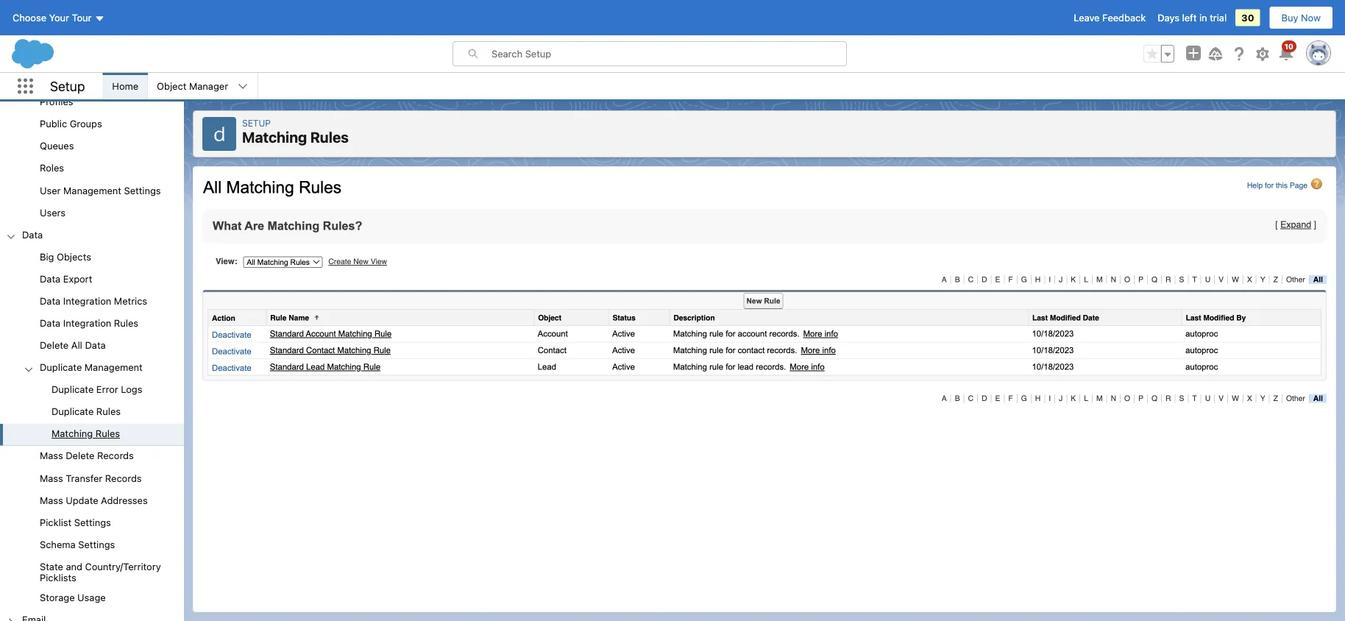 Task type: describe. For each thing, give the bounding box(es) containing it.
object manager link
[[148, 73, 237, 99]]

now
[[1301, 12, 1321, 23]]

feedback
[[1103, 12, 1146, 23]]

duplicate for duplicate management
[[40, 362, 82, 373]]

data for data link
[[22, 229, 43, 240]]

state and country/territory picklists link
[[40, 561, 184, 583]]

public groups
[[40, 118, 102, 129]]

setup for setup matching rules
[[242, 118, 271, 128]]

picklist
[[40, 517, 72, 528]]

country/territory
[[85, 561, 161, 572]]

left
[[1182, 12, 1197, 23]]

mass for mass update addresses
[[40, 495, 63, 506]]

data integration rules
[[40, 317, 138, 328]]

users link
[[40, 207, 66, 220]]

0 vertical spatial settings
[[124, 185, 161, 196]]

Search Setup text field
[[492, 42, 846, 66]]

delete all data
[[40, 340, 106, 351]]

10
[[1285, 42, 1294, 50]]

user management settings
[[40, 185, 161, 196]]

object
[[157, 81, 187, 92]]

choose your tour button
[[12, 6, 106, 29]]

buy now
[[1282, 12, 1321, 23]]

update
[[66, 495, 98, 506]]

settings for picklist settings
[[74, 517, 111, 528]]

transfer
[[66, 472, 103, 483]]

profiles link
[[40, 96, 73, 109]]

user management settings link
[[40, 185, 161, 198]]

choose
[[13, 12, 46, 23]]

management for user
[[63, 185, 121, 196]]

data integration metrics link
[[40, 295, 147, 309]]

settings for schema settings
[[78, 539, 115, 550]]

tour
[[72, 12, 92, 23]]

duplicate rules link
[[52, 406, 121, 419]]

duplicate management
[[40, 362, 143, 373]]

matching inside "matching rules" link
[[52, 428, 93, 439]]

big
[[40, 251, 54, 262]]

home
[[112, 81, 138, 92]]

rules inside tree item
[[96, 428, 120, 439]]

home link
[[103, 73, 147, 99]]

schema settings link
[[40, 539, 115, 552]]

10 button
[[1278, 40, 1297, 63]]

delete inside delete all data link
[[40, 340, 69, 351]]

trial
[[1210, 12, 1227, 23]]

schema
[[40, 539, 76, 550]]

user
[[40, 185, 61, 196]]

mass update addresses
[[40, 495, 148, 506]]

mass update addresses link
[[40, 495, 148, 508]]

and
[[66, 561, 82, 572]]

public groups link
[[40, 118, 102, 131]]

setup for setup
[[50, 78, 85, 94]]

group containing duplicate error logs
[[0, 379, 184, 446]]

big objects
[[40, 251, 91, 262]]

records for mass delete records
[[97, 450, 134, 461]]

setup matching rules
[[242, 118, 349, 146]]

buy now button
[[1269, 6, 1334, 29]]

picklists
[[40, 572, 76, 583]]

your
[[49, 12, 69, 23]]

queues link
[[40, 140, 74, 154]]

matching rules
[[52, 428, 120, 439]]

records for mass transfer records
[[105, 472, 142, 483]]

mass delete records link
[[40, 450, 134, 464]]

mass transfer records link
[[40, 472, 142, 486]]

export
[[63, 273, 92, 284]]

objects
[[57, 251, 91, 262]]

schema settings
[[40, 539, 115, 550]]

mass transfer records
[[40, 472, 142, 483]]

30
[[1242, 12, 1255, 23]]

storage
[[40, 592, 75, 603]]

duplicate error logs link
[[52, 384, 142, 397]]

big objects link
[[40, 251, 91, 264]]

public
[[40, 118, 67, 129]]

usage
[[77, 592, 106, 603]]

mass for mass transfer records
[[40, 472, 63, 483]]



Task type: locate. For each thing, give the bounding box(es) containing it.
management
[[63, 185, 121, 196], [85, 362, 143, 373]]

delete down "matching rules" link
[[66, 450, 95, 461]]

choose your tour
[[13, 12, 92, 23]]

picklist settings link
[[40, 517, 111, 530]]

duplicate inside duplicate error logs link
[[52, 384, 94, 395]]

2 vertical spatial mass
[[40, 495, 63, 506]]

0 vertical spatial records
[[97, 450, 134, 461]]

users
[[40, 207, 66, 218]]

rules
[[310, 128, 349, 146], [114, 317, 138, 328], [96, 406, 121, 417], [96, 428, 120, 439]]

records down matching rules tree item
[[97, 450, 134, 461]]

delete all data link
[[40, 340, 106, 353]]

mass for mass delete records
[[40, 450, 63, 461]]

data for data integration rules
[[40, 317, 61, 328]]

2 mass from the top
[[40, 472, 63, 483]]

data right all
[[85, 340, 106, 351]]

duplicate inside 'duplicate rules' link
[[52, 406, 94, 417]]

group containing big objects
[[0, 247, 184, 610]]

mass delete records
[[40, 450, 134, 461]]

matching down setup link
[[242, 128, 307, 146]]

data link
[[22, 229, 43, 242]]

1 vertical spatial matching
[[52, 428, 93, 439]]

0 vertical spatial duplicate
[[40, 362, 82, 373]]

delete left all
[[40, 340, 69, 351]]

duplicate for duplicate rules
[[52, 406, 94, 417]]

2 vertical spatial settings
[[78, 539, 115, 550]]

data inside data integration rules link
[[40, 317, 61, 328]]

data for data export
[[40, 273, 61, 284]]

2 vertical spatial duplicate
[[52, 406, 94, 417]]

1 vertical spatial settings
[[74, 517, 111, 528]]

duplicate up duplicate rules
[[52, 384, 94, 395]]

records
[[97, 450, 134, 461], [105, 472, 142, 483]]

duplicate down delete all data link
[[40, 362, 82, 373]]

metrics
[[114, 295, 147, 306]]

1 horizontal spatial setup
[[242, 118, 271, 128]]

matching rules link
[[52, 428, 120, 441]]

integration
[[63, 295, 111, 306], [63, 317, 111, 328]]

duplicate rules
[[52, 406, 121, 417]]

data export
[[40, 273, 92, 284]]

delete inside mass delete records link
[[66, 450, 95, 461]]

duplicate inside duplicate management link
[[40, 362, 82, 373]]

management up error
[[85, 362, 143, 373]]

queues
[[40, 140, 74, 151]]

setup link
[[242, 118, 271, 128]]

data down data export link
[[40, 295, 61, 306]]

1 vertical spatial integration
[[63, 317, 111, 328]]

management right user
[[63, 185, 121, 196]]

storage usage
[[40, 592, 106, 603]]

1 horizontal spatial matching
[[242, 128, 307, 146]]

duplicate for duplicate error logs
[[52, 384, 94, 395]]

1 vertical spatial mass
[[40, 472, 63, 483]]

mass down "matching rules" link
[[40, 450, 63, 461]]

1 integration from the top
[[63, 295, 111, 306]]

delete
[[40, 340, 69, 351], [66, 450, 95, 461]]

addresses
[[101, 495, 148, 506]]

management for duplicate
[[85, 362, 143, 373]]

1 vertical spatial records
[[105, 472, 142, 483]]

data inside data export link
[[40, 273, 61, 284]]

integration down data integration metrics link
[[63, 317, 111, 328]]

1 mass from the top
[[40, 450, 63, 461]]

leave feedback link
[[1074, 12, 1146, 23]]

duplicate error logs
[[52, 384, 142, 395]]

setup inside setup matching rules
[[242, 118, 271, 128]]

mass left transfer
[[40, 472, 63, 483]]

0 vertical spatial mass
[[40, 450, 63, 461]]

1 vertical spatial management
[[85, 362, 143, 373]]

1 vertical spatial delete
[[66, 450, 95, 461]]

mass up picklist at the left of the page
[[40, 495, 63, 506]]

data inside delete all data link
[[85, 340, 106, 351]]

state and country/territory picklists
[[40, 561, 161, 583]]

days
[[1158, 12, 1180, 23]]

1 vertical spatial duplicate
[[52, 384, 94, 395]]

data up delete all data
[[40, 317, 61, 328]]

logs
[[121, 384, 142, 395]]

integration up data integration rules
[[63, 295, 111, 306]]

2 integration from the top
[[63, 317, 111, 328]]

data integration metrics
[[40, 295, 147, 306]]

data
[[22, 229, 43, 240], [40, 273, 61, 284], [40, 295, 61, 306], [40, 317, 61, 328], [85, 340, 106, 351]]

mass inside 'link'
[[40, 495, 63, 506]]

mass
[[40, 450, 63, 461], [40, 472, 63, 483], [40, 495, 63, 506]]

data export link
[[40, 273, 92, 286]]

duplicate management link
[[40, 362, 143, 375]]

duplicate
[[40, 362, 82, 373], [52, 384, 94, 395], [52, 406, 94, 417]]

rules inside setup matching rules
[[310, 128, 349, 146]]

management inside tree item
[[85, 362, 143, 373]]

0 vertical spatial management
[[63, 185, 121, 196]]

records up "addresses"
[[105, 472, 142, 483]]

integration for metrics
[[63, 295, 111, 306]]

roles
[[40, 162, 64, 173]]

0 vertical spatial delete
[[40, 340, 69, 351]]

leave feedback
[[1074, 12, 1146, 23]]

groups
[[70, 118, 102, 129]]

days left in trial
[[1158, 12, 1227, 23]]

data integration rules link
[[40, 317, 138, 331]]

leave
[[1074, 12, 1100, 23]]

group containing profiles
[[0, 47, 184, 224]]

data inside data integration metrics link
[[40, 295, 61, 306]]

integration for rules
[[63, 317, 111, 328]]

buy
[[1282, 12, 1299, 23]]

object manager
[[157, 81, 228, 92]]

state
[[40, 561, 63, 572]]

manager
[[189, 81, 228, 92]]

matching inside setup matching rules
[[242, 128, 307, 146]]

matching rules tree item
[[0, 424, 184, 446]]

0 horizontal spatial setup
[[50, 78, 85, 94]]

in
[[1200, 12, 1207, 23]]

error
[[96, 384, 118, 395]]

roles link
[[40, 162, 64, 176]]

0 vertical spatial integration
[[63, 295, 111, 306]]

storage usage link
[[40, 592, 106, 605]]

settings
[[124, 185, 161, 196], [74, 517, 111, 528], [78, 539, 115, 550]]

1 vertical spatial setup
[[242, 118, 271, 128]]

all
[[71, 340, 82, 351]]

data tree item
[[0, 224, 184, 610]]

3 mass from the top
[[40, 495, 63, 506]]

duplicate management tree item
[[0, 357, 184, 446]]

picklist settings
[[40, 517, 111, 528]]

0 vertical spatial matching
[[242, 128, 307, 146]]

group
[[1144, 45, 1175, 63], [0, 47, 184, 224], [0, 247, 184, 610], [0, 379, 184, 446]]

data for data integration metrics
[[40, 295, 61, 306]]

0 vertical spatial setup
[[50, 78, 85, 94]]

setup
[[50, 78, 85, 94], [242, 118, 271, 128]]

data up "big"
[[22, 229, 43, 240]]

duplicate up matching rules
[[52, 406, 94, 417]]

data down "big"
[[40, 273, 61, 284]]

profiles
[[40, 96, 73, 107]]

matching down 'duplicate rules' link
[[52, 428, 93, 439]]

0 horizontal spatial matching
[[52, 428, 93, 439]]



Task type: vqa. For each thing, say whether or not it's contained in the screenshot.
first Integration from the top of the 'group' containing Big Objects
yes



